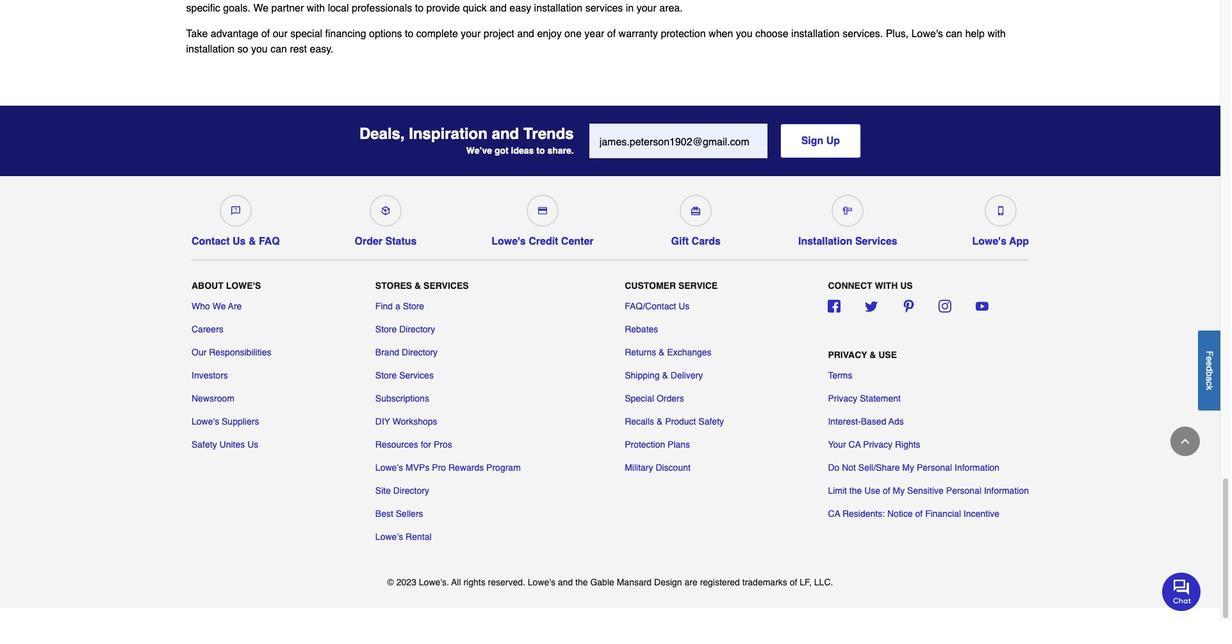 Task type: describe. For each thing, give the bounding box(es) containing it.
lf,
[[800, 577, 812, 588]]

ideas
[[511, 146, 534, 156]]

our
[[273, 28, 288, 39]]

investors link
[[192, 369, 228, 382]]

1 vertical spatial personal
[[946, 486, 982, 496]]

1 horizontal spatial you
[[736, 28, 753, 39]]

and inside take advantage of our special financing options to complete your project and enjoy one year of warranty protection when you choose installation services. plus, lowe's can help with installation so you can rest easy.
[[517, 28, 534, 39]]

0 horizontal spatial the
[[575, 577, 588, 588]]

protection plans
[[625, 440, 690, 450]]

lowe's up are on the left of page
[[226, 281, 261, 291]]

0 vertical spatial store
[[403, 301, 424, 311]]

rights
[[464, 577, 485, 588]]

youtube image
[[976, 300, 988, 313]]

brand
[[375, 347, 399, 358]]

limit
[[828, 486, 847, 496]]

diy
[[375, 417, 390, 427]]

rebates link
[[625, 323, 658, 336]]

facebook image
[[828, 300, 841, 313]]

0 vertical spatial ca
[[849, 440, 861, 450]]

delivery
[[671, 370, 703, 381]]

deals, inspiration and trends we've got ideas to share.
[[359, 125, 574, 156]]

site directory link
[[375, 484, 429, 497]]

use for the
[[864, 486, 880, 496]]

to for trends
[[536, 146, 545, 156]]

sign
[[801, 135, 824, 146]]

of left lf,
[[790, 577, 797, 588]]

and inside deals, inspiration and trends we've got ideas to share.
[[492, 125, 519, 143]]

project
[[484, 28, 514, 39]]

installation services
[[798, 236, 897, 247]]

instagram image
[[939, 300, 952, 313]]

1 vertical spatial my
[[893, 486, 905, 496]]

choose
[[755, 28, 788, 39]]

privacy for privacy & use
[[828, 350, 867, 360]]

us
[[900, 281, 913, 291]]

safety unites us
[[192, 440, 258, 450]]

center
[[561, 236, 594, 247]]

based
[[861, 417, 886, 427]]

of right the notice
[[915, 509, 923, 519]]

shipping
[[625, 370, 660, 381]]

1 vertical spatial safety
[[192, 440, 217, 450]]

your
[[828, 440, 846, 450]]

f e e d b a c k
[[1205, 351, 1215, 390]]

mansard
[[617, 577, 652, 588]]

dimensions image
[[843, 206, 852, 215]]

store directory
[[375, 324, 435, 335]]

© 2023 lowe's. all rights reserved. lowe's and the gable mansard design are registered trademarks of lf, llc.
[[387, 577, 833, 588]]

mvps
[[406, 463, 430, 473]]

subscriptions link
[[375, 392, 429, 405]]

contact
[[192, 236, 230, 247]]

careers
[[192, 324, 223, 335]]

not
[[842, 463, 856, 473]]

rights
[[895, 440, 920, 450]]

take advantage of our special financing options to complete your project and enjoy one year of warranty protection when you choose installation services. plus, lowe's can help with installation so you can rest easy.
[[186, 28, 1006, 55]]

lowe's for lowe's rental
[[375, 532, 403, 542]]

status
[[385, 236, 417, 247]]

terms link
[[828, 369, 852, 382]]

resources
[[375, 440, 418, 450]]

special orders
[[625, 393, 684, 404]]

privacy & use
[[828, 350, 897, 360]]

faq/contact us link
[[625, 300, 690, 313]]

credit
[[529, 236, 558, 247]]

share.
[[547, 146, 574, 156]]

shipping & delivery link
[[625, 369, 703, 382]]

2 vertical spatial and
[[558, 577, 573, 588]]

returns & exchanges
[[625, 347, 712, 358]]

customer care image
[[231, 206, 240, 215]]

subscriptions
[[375, 393, 429, 404]]

& for shipping & delivery
[[662, 370, 668, 381]]

pickup image
[[381, 206, 390, 215]]

app
[[1009, 236, 1029, 247]]

store services
[[375, 370, 434, 381]]

f e e d b a c k button
[[1198, 330, 1221, 410]]

when
[[709, 28, 733, 39]]

sensitive
[[907, 486, 944, 496]]

protection
[[625, 440, 665, 450]]

year
[[584, 28, 604, 39]]

lowe's rental
[[375, 532, 432, 542]]

sign up form
[[589, 123, 861, 158]]

your
[[461, 28, 481, 39]]

gift cards link
[[668, 189, 724, 247]]

store directory link
[[375, 323, 435, 336]]

& for stores & services
[[415, 281, 421, 291]]

connect
[[828, 281, 872, 291]]

advantage
[[211, 28, 259, 39]]

store for services
[[375, 370, 397, 381]]

suppliers
[[222, 417, 259, 427]]

mobile image
[[996, 206, 1005, 215]]

who
[[192, 301, 210, 311]]

military discount link
[[625, 461, 691, 474]]

customer service
[[625, 281, 718, 291]]

recalls & product safety link
[[625, 415, 724, 428]]

easy.
[[310, 43, 334, 55]]

special orders link
[[625, 392, 684, 405]]

services for store services
[[399, 370, 434, 381]]

use for &
[[879, 350, 897, 360]]

order
[[355, 236, 383, 247]]

best
[[375, 509, 393, 519]]

b
[[1205, 371, 1215, 376]]

ca residents: notice of financial incentive
[[828, 509, 1000, 519]]

of left our
[[261, 28, 270, 39]]

of down sell/share
[[883, 486, 890, 496]]

directory for brand directory
[[402, 347, 438, 358]]

deals,
[[359, 125, 405, 143]]

our responsibilities
[[192, 347, 271, 358]]

newsroom link
[[192, 392, 234, 405]]

inspiration
[[409, 125, 488, 143]]

exchanges
[[667, 347, 712, 358]]

warranty
[[619, 28, 658, 39]]

1 vertical spatial information
[[984, 486, 1029, 496]]

brand directory link
[[375, 346, 438, 359]]

lowe's left credit
[[492, 236, 526, 247]]

lowe's app
[[972, 236, 1029, 247]]

incentive
[[964, 509, 1000, 519]]



Task type: vqa. For each thing, say whether or not it's contained in the screenshot.
Safety
yes



Task type: locate. For each thing, give the bounding box(es) containing it.
0 horizontal spatial you
[[251, 43, 268, 55]]

and left the gable
[[558, 577, 573, 588]]

1 vertical spatial a
[[1205, 376, 1215, 381]]

lowe's inside take advantage of our special financing options to complete your project and enjoy one year of warranty protection when you choose installation services. plus, lowe's can help with installation so you can rest easy.
[[912, 28, 943, 39]]

installation down take
[[186, 43, 235, 55]]

us for contact
[[233, 236, 246, 247]]

0 vertical spatial services
[[855, 236, 897, 247]]

0 horizontal spatial to
[[405, 28, 414, 39]]

1 horizontal spatial to
[[536, 146, 545, 156]]

privacy up sell/share
[[863, 440, 893, 450]]

0 vertical spatial and
[[517, 28, 534, 39]]

0 vertical spatial personal
[[917, 463, 952, 473]]

us right contact
[[233, 236, 246, 247]]

the
[[849, 486, 862, 496], [575, 577, 588, 588]]

Email Address email field
[[589, 123, 767, 158]]

1 vertical spatial privacy
[[828, 393, 857, 404]]

1 vertical spatial installation
[[186, 43, 235, 55]]

0 horizontal spatial can
[[270, 43, 287, 55]]

store up brand
[[375, 324, 397, 335]]

terms
[[828, 370, 852, 381]]

0 vertical spatial lowe's
[[375, 463, 403, 473]]

special
[[625, 393, 654, 404]]

lowe's down the best
[[375, 532, 403, 542]]

faq/contact us
[[625, 301, 690, 311]]

privacy for privacy statement
[[828, 393, 857, 404]]

the right the limit
[[849, 486, 862, 496]]

1 vertical spatial you
[[251, 43, 268, 55]]

store down stores & services
[[403, 301, 424, 311]]

use down sell/share
[[864, 486, 880, 496]]

2 vertical spatial store
[[375, 370, 397, 381]]

stores & services
[[375, 281, 469, 291]]

& for privacy & use
[[870, 350, 876, 360]]

1 horizontal spatial the
[[849, 486, 862, 496]]

services down the brand directory
[[399, 370, 434, 381]]

ads
[[889, 417, 904, 427]]

twitter image
[[865, 300, 878, 313]]

0 horizontal spatial ca
[[828, 509, 840, 519]]

1 vertical spatial us
[[679, 301, 690, 311]]

to inside deals, inspiration and trends we've got ideas to share.
[[536, 146, 545, 156]]

financing
[[325, 28, 366, 39]]

privacy up "interest-"
[[828, 393, 857, 404]]

ca down the limit
[[828, 509, 840, 519]]

to inside take advantage of our special financing options to complete your project and enjoy one year of warranty protection when you choose installation services. plus, lowe's can help with installation so you can rest easy.
[[405, 28, 414, 39]]

sell/share
[[858, 463, 900, 473]]

order status link
[[355, 189, 417, 247]]

customer
[[625, 281, 676, 291]]

0 horizontal spatial installation
[[186, 43, 235, 55]]

1 vertical spatial to
[[536, 146, 545, 156]]

lowe's rental link
[[375, 531, 432, 543]]

a right find
[[395, 301, 400, 311]]

program
[[486, 463, 521, 473]]

pro
[[432, 463, 446, 473]]

gift
[[671, 236, 689, 247]]

personal up incentive
[[946, 486, 982, 496]]

personal
[[917, 463, 952, 473], [946, 486, 982, 496]]

diy workshops link
[[375, 415, 437, 428]]

0 vertical spatial my
[[902, 463, 914, 473]]

notice
[[887, 509, 913, 519]]

trends
[[523, 125, 574, 143]]

1 vertical spatial use
[[864, 486, 880, 496]]

services for installation services
[[855, 236, 897, 247]]

resources for pros link
[[375, 438, 452, 451]]

with
[[875, 281, 898, 291]]

0 horizontal spatial us
[[233, 236, 246, 247]]

store down brand
[[375, 370, 397, 381]]

1 horizontal spatial installation
[[791, 28, 840, 39]]

1 vertical spatial ca
[[828, 509, 840, 519]]

returns & exchanges link
[[625, 346, 712, 359]]

2 vertical spatial us
[[247, 440, 258, 450]]

0 horizontal spatial safety
[[192, 440, 217, 450]]

lowe's for lowe's mvps pro rewards program
[[375, 463, 403, 473]]

1 e from the top
[[1205, 356, 1215, 361]]

personal up limit the use of my sensitive personal information
[[917, 463, 952, 473]]

credit card image
[[538, 206, 547, 215]]

1 vertical spatial store
[[375, 324, 397, 335]]

use
[[879, 350, 897, 360], [864, 486, 880, 496]]

0 vertical spatial installation
[[791, 28, 840, 39]]

resources for pros
[[375, 440, 452, 450]]

got
[[495, 146, 509, 156]]

1 vertical spatial and
[[492, 125, 519, 143]]

for
[[421, 440, 431, 450]]

stores
[[375, 281, 412, 291]]

services up connect with us
[[855, 236, 897, 247]]

services
[[855, 236, 897, 247], [424, 281, 469, 291], [399, 370, 434, 381]]

lowe's inside lowe's mvps pro rewards program link
[[375, 463, 403, 473]]

pinterest image
[[902, 300, 915, 313]]

& for recalls & product safety
[[657, 417, 663, 427]]

2 vertical spatial privacy
[[863, 440, 893, 450]]

a up k
[[1205, 376, 1215, 381]]

rental
[[406, 532, 432, 542]]

& for returns & exchanges
[[659, 347, 665, 358]]

workshops
[[393, 417, 437, 427]]

my down 'rights'
[[902, 463, 914, 473]]

& left delivery
[[662, 370, 668, 381]]

e up d
[[1205, 356, 1215, 361]]

lowe's credit center link
[[492, 189, 594, 247]]

safety left unites
[[192, 440, 217, 450]]

1 horizontal spatial safety
[[699, 417, 724, 427]]

responsibilities
[[209, 347, 271, 358]]

0 vertical spatial safety
[[699, 417, 724, 427]]

0 vertical spatial a
[[395, 301, 400, 311]]

lowe's mvps pro rewards program
[[375, 463, 521, 473]]

2 horizontal spatial us
[[679, 301, 690, 311]]

find a store
[[375, 301, 424, 311]]

to right ideas
[[536, 146, 545, 156]]

2 lowe's from the top
[[375, 532, 403, 542]]

store for directory
[[375, 324, 397, 335]]

lowe's right the reserved. at the left bottom
[[528, 577, 555, 588]]

directory
[[399, 324, 435, 335], [402, 347, 438, 358], [393, 486, 429, 496]]

us for faq/contact
[[679, 301, 690, 311]]

you right 'when'
[[736, 28, 753, 39]]

lowe's mvps pro rewards program link
[[375, 461, 521, 474]]

information
[[955, 463, 1000, 473], [984, 486, 1029, 496]]

0 vertical spatial to
[[405, 28, 414, 39]]

rebates
[[625, 324, 658, 335]]

0 vertical spatial can
[[946, 28, 963, 39]]

orders
[[657, 393, 684, 404]]

1 horizontal spatial us
[[247, 440, 258, 450]]

& right stores
[[415, 281, 421, 291]]

are
[[228, 301, 242, 311]]

scroll to top element
[[1171, 427, 1200, 456]]

can down our
[[270, 43, 287, 55]]

0 vertical spatial use
[[879, 350, 897, 360]]

0 vertical spatial you
[[736, 28, 753, 39]]

us down the customer service at the right of page
[[679, 301, 690, 311]]

directory up sellers
[[393, 486, 429, 496]]

services up find a store link
[[424, 281, 469, 291]]

investors
[[192, 370, 228, 381]]

best sellers
[[375, 509, 423, 519]]

0 vertical spatial privacy
[[828, 350, 867, 360]]

ca right your
[[849, 440, 861, 450]]

0 vertical spatial information
[[955, 463, 1000, 473]]

lowe's down newsroom
[[192, 417, 219, 427]]

lowe's app link
[[972, 189, 1029, 247]]

us right unites
[[247, 440, 258, 450]]

installation right choose
[[791, 28, 840, 39]]

directory for site directory
[[393, 486, 429, 496]]

1 lowe's from the top
[[375, 463, 403, 473]]

f
[[1205, 351, 1215, 356]]

connect with us
[[828, 281, 913, 291]]

1 horizontal spatial ca
[[849, 440, 861, 450]]

k
[[1205, 386, 1215, 390]]

directory for store directory
[[399, 324, 435, 335]]

sign up button
[[780, 123, 861, 158]]

lowe's up site
[[375, 463, 403, 473]]

©
[[387, 577, 394, 588]]

interest-
[[828, 417, 861, 427]]

2 vertical spatial directory
[[393, 486, 429, 496]]

1 vertical spatial can
[[270, 43, 287, 55]]

ca residents: notice of financial incentive link
[[828, 508, 1000, 520]]

2 e from the top
[[1205, 361, 1215, 366]]

lowe's inside the "lowe's rental" link
[[375, 532, 403, 542]]

0 vertical spatial the
[[849, 486, 862, 496]]

& up statement
[[870, 350, 876, 360]]

ca
[[849, 440, 861, 450], [828, 509, 840, 519]]

with
[[988, 28, 1006, 39]]

military
[[625, 463, 653, 473]]

lowe's suppliers link
[[192, 415, 259, 428]]

site directory
[[375, 486, 429, 496]]

1 horizontal spatial can
[[946, 28, 963, 39]]

lowe's right the plus,
[[912, 28, 943, 39]]

chat invite button image
[[1162, 572, 1201, 611]]

1 vertical spatial directory
[[402, 347, 438, 358]]

our responsibilities link
[[192, 346, 271, 359]]

unites
[[219, 440, 245, 450]]

we
[[213, 301, 226, 311]]

military discount
[[625, 463, 691, 473]]

trademarks
[[742, 577, 787, 588]]

of right year
[[607, 28, 616, 39]]

so
[[237, 43, 248, 55]]

e up b
[[1205, 361, 1215, 366]]

1 horizontal spatial a
[[1205, 376, 1215, 381]]

returns
[[625, 347, 656, 358]]

enjoy
[[537, 28, 562, 39]]

&
[[249, 236, 256, 247], [415, 281, 421, 291], [659, 347, 665, 358], [870, 350, 876, 360], [662, 370, 668, 381], [657, 417, 663, 427]]

& right recalls
[[657, 417, 663, 427]]

and up got
[[492, 125, 519, 143]]

the left the gable
[[575, 577, 588, 588]]

1 vertical spatial the
[[575, 577, 588, 588]]

& left faq
[[249, 236, 256, 247]]

chevron up image
[[1179, 435, 1192, 448]]

directory up the brand directory
[[399, 324, 435, 335]]

1 vertical spatial lowe's
[[375, 532, 403, 542]]

& right returns
[[659, 347, 665, 358]]

us
[[233, 236, 246, 247], [679, 301, 690, 311], [247, 440, 258, 450]]

a inside button
[[1205, 376, 1215, 381]]

my up the notice
[[893, 486, 905, 496]]

to for our
[[405, 28, 414, 39]]

protection plans link
[[625, 438, 690, 451]]

gift card image
[[692, 206, 700, 215]]

0 vertical spatial directory
[[399, 324, 435, 335]]

and left enjoy
[[517, 28, 534, 39]]

2 vertical spatial services
[[399, 370, 434, 381]]

one
[[565, 28, 582, 39]]

careers link
[[192, 323, 223, 336]]

0 horizontal spatial a
[[395, 301, 400, 311]]

0 vertical spatial us
[[233, 236, 246, 247]]

lowe's left app
[[972, 236, 1007, 247]]

safety right product
[[699, 417, 724, 427]]

all
[[451, 577, 461, 588]]

to right 'options'
[[405, 28, 414, 39]]

privacy up terms
[[828, 350, 867, 360]]

1 vertical spatial services
[[424, 281, 469, 291]]

interest-based ads link
[[828, 415, 904, 428]]

you right so
[[251, 43, 268, 55]]

can
[[946, 28, 963, 39], [270, 43, 287, 55]]

can left help
[[946, 28, 963, 39]]

directory down store directory link
[[402, 347, 438, 358]]

up
[[826, 135, 840, 146]]

use up statement
[[879, 350, 897, 360]]

statement
[[860, 393, 901, 404]]

your ca privacy rights
[[828, 440, 920, 450]]



